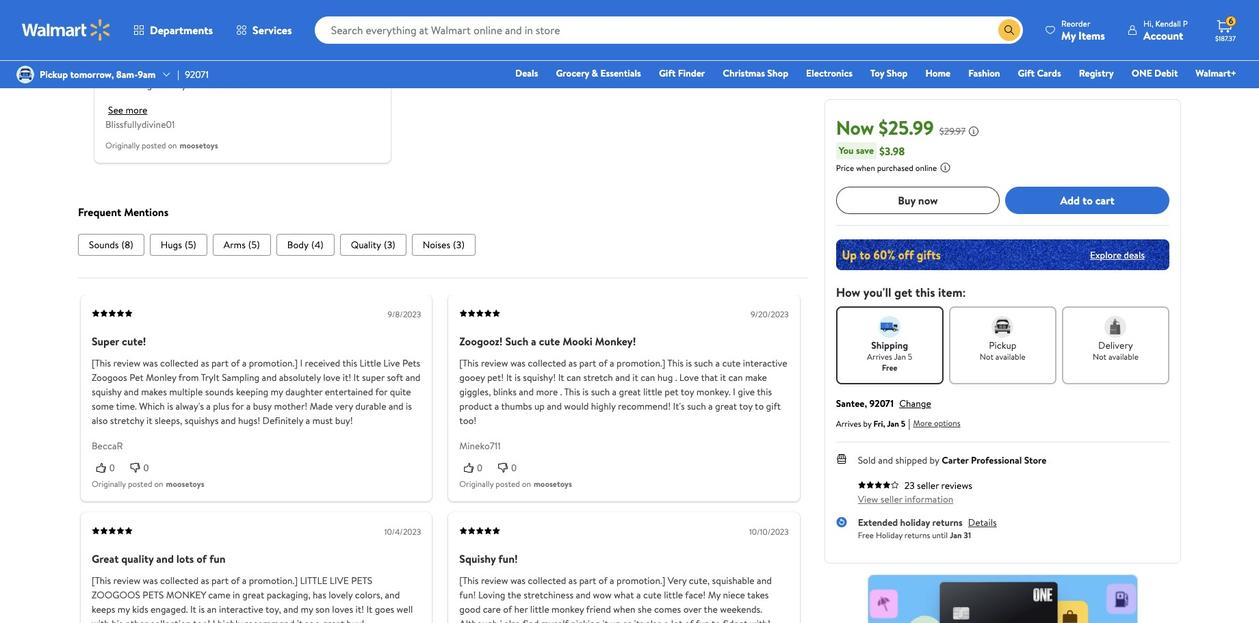 Task type: describe. For each thing, give the bounding box(es) containing it.
monkey.
[[697, 385, 731, 399]]

stretchy
[[110, 414, 144, 428]]

hug
[[658, 371, 673, 384]]

promotion.] for super cute!
[[249, 356, 298, 370]]

free for shipping
[[882, 362, 898, 374]]

$3.98
[[880, 143, 905, 158]]

came
[[208, 588, 231, 602]]

beccar
[[92, 439, 123, 453]]

buy
[[898, 193, 916, 208]]

christmas shop link
[[717, 66, 795, 81]]

of inside [this review was collected as part of a promotion.] little live pets zoogoos pets monkey came in great packaging, has lovely colors, and keeps my kids engaged. it is an interactive toy, and my son loves it! it goes well with his other collection too! i highly recommend it as a great buy!
[[231, 574, 240, 587]]

is up sleeps,
[[167, 400, 173, 413]]

has
[[313, 588, 326, 602]]

zoogoos
[[92, 371, 127, 384]]

promotion.] for squishy fun!
[[617, 574, 666, 587]]

fun! inside the [this review was collected as part of a promotion.] very cute, squishable and fun! loving the stretchiness and wow what a cute little face! my niece takes good care of her little monkey friend when she comes over the weekends. although i also find myself picking it up as its also a lot of fun to fidget with!
[[459, 588, 476, 602]]

this inside [this review was collected as part of a promotion.] i received this little live pets zoogoos pet monley from tryit sampling and absolutely love it! it super soft and squishy and makes multiple sounds keeping my daughter entertained for quite some time. which is alway's a plus for a busy mother! made very durable and is also stretchy it sleeps, squishys and hugs! definitely a must buy!
[[343, 356, 357, 370]]

highly inside '[this review was collected as part of a promotion.] this is such a cute interactive gooey pet! it is squishy! it can stretch and it can hug . love that it can make giggles, blinks and more . this is such a great little pet toy monkey. i give this product a thumbs up and would highly recommend! it's such a great toy to gift too!'
[[591, 400, 616, 413]]

add
[[1061, 193, 1080, 208]]

care
[[483, 602, 501, 616]]

shop for toy shop
[[887, 66, 908, 80]]

i
[[500, 617, 502, 624]]

holiday
[[876, 529, 903, 541]]

sounds
[[89, 238, 119, 252]]

1 vertical spatial the
[[704, 602, 718, 616]]

search icon image
[[1004, 25, 1015, 36]]

(8)
[[122, 238, 133, 252]]

collected for such
[[528, 356, 566, 370]]

sounds (8)
[[89, 238, 133, 252]]

3 can from the left
[[729, 371, 743, 384]]

gift cards link
[[1012, 66, 1068, 81]]

when inside the [this review was collected as part of a promotion.] very cute, squishable and fun! loving the stretchiness and wow what a cute little face! my niece takes good care of her little monkey friend when she comes over the weekends. although i also find myself picking it up as its also a lot of fun to fidget with!
[[613, 602, 636, 616]]

originally posted on moosetoys for super cute!
[[92, 478, 204, 489]]

price when purchased online
[[836, 162, 937, 174]]

moosetoys for super cute!
[[166, 478, 204, 489]]

kendall
[[1156, 17, 1181, 29]]

up inside the [this review was collected as part of a promotion.] very cute, squishable and fun! loving the stretchiness and wow what a cute little face! my niece takes good care of her little monkey friend when she comes over the weekends. although i also find myself picking it up as its also a lot of fun to fidget with!
[[611, 617, 621, 624]]

super cute!
[[92, 334, 146, 349]]

its
[[634, 617, 644, 624]]

santee,
[[836, 397, 867, 411]]

made
[[310, 400, 333, 413]]

this inside '[this review was collected as part of a promotion.] this is such a cute interactive gooey pet! it is squishy! it can stretch and it can hug . love that it can make giggles, blinks and more . this is such a great little pet toy monkey. i give this product a thumbs up and would highly recommend! it's such a great toy to gift too!'
[[757, 385, 772, 399]]

hugs!
[[238, 414, 260, 428]]

intent image for pickup image
[[992, 316, 1014, 338]]

as for zoogooz! such a cute mooki monkey!
[[569, 356, 577, 370]]

santee, 92071 change
[[836, 397, 931, 411]]

cute inside the [this review was collected as part of a promotion.] very cute, squishable and fun! loving the stretchiness and wow what a cute little face! my niece takes good care of her little monkey friend when she comes over the weekends. although i also find myself picking it up as its also a lot of fun to fidget with!
[[643, 588, 662, 602]]

how
[[836, 284, 861, 301]]

and left lots
[[156, 551, 174, 566]]

23
[[905, 479, 915, 493]]

thumbs
[[501, 400, 532, 413]]

1 horizontal spatial for
[[375, 385, 388, 399]]

fidget
[[723, 617, 748, 624]]

is down the quite
[[406, 400, 412, 413]]

shop for christmas shop
[[767, 66, 789, 80]]

0 vertical spatial .
[[675, 371, 677, 384]]

walmart image
[[22, 19, 111, 41]]

0 vertical spatial |
[[177, 68, 179, 81]]

one
[[1132, 66, 1152, 80]]

my inside the [this review was collected as part of a promotion.] very cute, squishable and fun! loving the stretchiness and wow what a cute little face! my niece takes good care of her little monkey friend when she comes over the weekends. although i also find myself picking it up as its also a lot of fun to fidget with!
[[708, 588, 721, 602]]

interactive inside [this review was collected as part of a promotion.] little live pets zoogoos pets monkey came in great packaging, has lovely colors, and keeps my kids engaged. it is an interactive toy, and my son loves it! it goes well with his other collection too! i highly recommend it as a great buy!
[[219, 602, 263, 616]]

monkey!
[[595, 334, 636, 349]]

and up takes
[[757, 574, 772, 587]]

(5) for hugs (5)
[[185, 238, 196, 252]]

part for zoogooz! such a cute mooki monkey!
[[579, 356, 596, 370]]

1 horizontal spatial this
[[668, 356, 684, 370]]

10/4/2023
[[384, 526, 421, 537]]

1 vertical spatial toy
[[739, 400, 753, 413]]

j9294
[[506, 2, 532, 16]]

to inside button
[[1083, 193, 1093, 208]]

originally down beccar
[[92, 478, 126, 489]]

of up wow
[[599, 574, 608, 587]]

such
[[505, 334, 529, 349]]

seller for view
[[881, 493, 903, 506]]

my inside reorder my items
[[1062, 28, 1076, 43]]

i inside [this review was collected as part of a promotion.] little live pets zoogoos pets monkey came in great packaging, has lovely colors, and keeps my kids engaged. it is an interactive toy, and my son loves it! it goes well with his other collection too! i highly recommend it as a great buy!
[[213, 617, 215, 624]]

give
[[738, 385, 755, 399]]

list item containing body
[[276, 234, 334, 256]]

promotion.] for great quality and lots of fun
[[249, 574, 298, 587]]

collected for quality
[[160, 574, 199, 587]]

get
[[895, 284, 913, 301]]

great down loves
[[322, 617, 344, 624]]

is up blinks
[[515, 371, 521, 384]]

it inside [this review was collected as part of a promotion.] little live pets zoogoos pets monkey came in great packaging, has lovely colors, and keeps my kids engaged. it is an interactive toy, and my son loves it! it goes well with his other collection too! i highly recommend it as a great buy!
[[297, 617, 303, 624]]

pets
[[402, 356, 420, 370]]

originally down "mineko711"
[[459, 478, 494, 489]]

reviews
[[941, 479, 973, 493]]

1 vertical spatial such
[[591, 385, 610, 399]]

0 horizontal spatial for
[[232, 400, 244, 413]]

details
[[968, 516, 997, 530]]

posted down "mineko711"
[[496, 478, 520, 489]]

[this for squishy fun!
[[459, 574, 479, 587]]

pickup not available
[[980, 339, 1026, 363]]

makes
[[141, 385, 167, 399]]

0 vertical spatial the
[[508, 588, 521, 602]]

super
[[92, 334, 119, 349]]

with!
[[750, 617, 771, 624]]

it! inside [this review was collected as part of a promotion.] little live pets zoogoos pets monkey came in great packaging, has lovely colors, and keeps my kids engaged. it is an interactive toy, and my son loves it! it goes well with his other collection too! i highly recommend it as a great buy!
[[356, 602, 364, 616]]

gift finder
[[659, 66, 705, 80]]

little
[[300, 574, 327, 587]]

squishy!
[[523, 371, 556, 384]]

which
[[139, 400, 165, 413]]

zoogooz! such a cute mooki monkey!
[[459, 334, 636, 349]]

originally down blissfullydivine01 at the left of the page
[[105, 139, 140, 151]]

giggles,
[[459, 385, 491, 399]]

delivery
[[1099, 339, 1133, 352]]

free for extended
[[858, 529, 874, 541]]

5 inside arrives by fri, jan 5 | more options
[[901, 418, 906, 429]]

2 horizontal spatial this
[[916, 284, 935, 301]]

absolutely
[[279, 371, 321, 384]]

pickup for not
[[989, 339, 1017, 352]]

home link
[[919, 66, 957, 81]]

1 vertical spatial by
[[930, 454, 940, 467]]

available for pickup
[[996, 351, 1026, 363]]

originally down j9294
[[506, 24, 540, 36]]

as down the has
[[305, 617, 313, 624]]

it down monkey
[[190, 602, 196, 616]]

5 inside shipping arrives jan 5 free
[[908, 351, 913, 363]]

[this for great quality and lots of fun
[[92, 574, 111, 587]]

1 vertical spatial pets
[[143, 588, 164, 602]]

8am-
[[116, 68, 138, 81]]

available for delivery
[[1109, 351, 1139, 363]]

and down plus
[[221, 414, 236, 428]]

gift cards
[[1018, 66, 1061, 80]]

(5) for arms (5)
[[248, 238, 260, 252]]

of left her
[[503, 602, 512, 616]]

jan inside extended holiday returns details free holiday returns until jan 31
[[950, 529, 962, 541]]

extended
[[858, 516, 898, 530]]

list item containing sounds
[[78, 234, 144, 256]]

fri,
[[874, 418, 885, 429]]

grocery
[[556, 66, 589, 80]]

son
[[315, 602, 330, 616]]

gift for gift finder
[[659, 66, 676, 80]]

posted up the grocery
[[542, 24, 567, 36]]

and down 'pets'
[[406, 371, 421, 384]]

mentions
[[124, 204, 169, 219]]

is inside [this review was collected as part of a promotion.] little live pets zoogoos pets monkey came in great packaging, has lovely colors, and keeps my kids engaged. it is an interactive toy, and my son loves it! it goes well with his other collection too! i highly recommend it as a great buy!
[[199, 602, 205, 616]]

jan inside shipping arrives jan 5 free
[[894, 351, 906, 363]]

picking
[[571, 617, 600, 624]]

recommend!
[[618, 400, 671, 413]]

0 horizontal spatial returns
[[905, 529, 930, 541]]

is up the love
[[686, 356, 692, 370]]

too! inside [this review was collected as part of a promotion.] little live pets zoogoos pets monkey came in great packaging, has lovely colors, and keeps my kids engaged. it is an interactive toy, and my son loves it! it goes well with his other collection too! i highly recommend it as a great buy!
[[193, 617, 210, 624]]

cute!
[[122, 334, 146, 349]]

stretch
[[583, 371, 613, 384]]

lot
[[671, 617, 683, 624]]

to inside the [this review was collected as part of a promotion.] very cute, squishable and fun! loving the stretchiness and wow what a cute little face! my niece takes good care of her little monkey friend when she comes over the weekends. although i also find myself picking it up as its also a lot of fun to fidget with!
[[712, 617, 721, 624]]

arrives inside shipping arrives jan 5 free
[[867, 351, 892, 363]]

hugs
[[161, 238, 182, 252]]

was for cute!
[[143, 356, 158, 370]]

lovely
[[329, 588, 353, 602]]

find
[[523, 617, 539, 624]]

pickup for tomorrow,
[[40, 68, 68, 81]]

4 0 button from the left
[[494, 461, 528, 475]]

it inside the [this review was collected as part of a promotion.] very cute, squishable and fun! loving the stretchiness and wow what a cute little face! my niece takes good care of her little monkey friend when she comes over the weekends. although i also find myself picking it up as its also a lot of fun to fidget with!
[[603, 617, 609, 624]]

0 horizontal spatial cute
[[539, 334, 560, 349]]

view seller information link
[[858, 493, 954, 506]]

details button
[[968, 516, 997, 530]]

0 vertical spatial pets
[[351, 574, 372, 587]]

and up time.
[[124, 385, 139, 399]]

1 horizontal spatial when
[[856, 162, 875, 174]]

list item containing noises
[[412, 234, 476, 256]]

make
[[745, 371, 767, 384]]

love
[[680, 371, 699, 384]]

review for cute!
[[113, 356, 140, 370]]

and up goes at the bottom of page
[[385, 588, 400, 602]]

it right that
[[720, 371, 726, 384]]

0 horizontal spatial my
[[118, 602, 130, 616]]

it down colors,
[[366, 602, 373, 616]]

of inside '[this review was collected as part of a promotion.] this is such a cute interactive gooey pet! it is squishy! it can stretch and it can hug . love that it can make giggles, blinks and more . this is such a great little pet toy monkey. i give this product a thumbs up and would highly recommend! it's such a great toy to gift too!'
[[599, 356, 608, 370]]

intent image for shipping image
[[879, 316, 901, 338]]

92071 for santee,
[[870, 397, 894, 411]]

0 for 3rd 0 button from left
[[477, 463, 483, 473]]

would
[[564, 400, 589, 413]]

1 horizontal spatial also
[[505, 617, 521, 624]]

of right lots
[[197, 551, 207, 566]]

arrives inside arrives by fri, jan 5 | more options
[[836, 418, 861, 429]]

cart
[[1096, 193, 1115, 208]]

buy! inside [this review was collected as part of a promotion.] i received this little live pets zoogoos pet monley from tryit sampling and absolutely love it! it super soft and squishy and makes multiple sounds keeping my daughter entertained for quite some time. which is alway's a plus for a busy mother! made very durable and is also stretchy it sleeps, squishys and hugs! definitely a must buy!
[[335, 414, 353, 428]]

and down the quite
[[389, 400, 404, 413]]

great up recommend!
[[619, 385, 641, 399]]

cute inside '[this review was collected as part of a promotion.] this is such a cute interactive gooey pet! it is squishy! it can stretch and it can hug . love that it can make giggles, blinks and more . this is such a great little pet toy monkey. i give this product a thumbs up and would highly recommend! it's such a great toy to gift too!'
[[722, 356, 741, 370]]

0 horizontal spatial .
[[560, 385, 562, 399]]

account
[[1144, 28, 1184, 43]]

posted down blissfullydivine01 at the left of the page
[[142, 139, 166, 151]]

gift for gift cards
[[1018, 66, 1035, 80]]

of down over
[[685, 617, 694, 624]]

0 vertical spatial toy
[[681, 385, 694, 399]]

1 vertical spatial |
[[908, 416, 911, 431]]

as for great quality and lots of fun
[[201, 574, 209, 587]]

departments button
[[122, 14, 225, 47]]

was for quality
[[143, 574, 158, 587]]

it left hug
[[633, 371, 639, 384]]

originally posted on moosetoys down blissfullydivine01 at the left of the page
[[105, 139, 218, 151]]

2 horizontal spatial little
[[664, 588, 683, 602]]

and up the keeping
[[262, 371, 277, 384]]

see more
[[108, 103, 147, 117]]

you
[[839, 144, 854, 157]]

registry
[[1079, 66, 1114, 80]]

love
[[323, 371, 340, 384]]

0 vertical spatial such
[[694, 356, 713, 370]]

list item containing arms
[[213, 234, 271, 256]]

0 vertical spatial more
[[126, 103, 147, 117]]

buy now
[[898, 193, 938, 208]]

Search search field
[[315, 16, 1023, 44]]

(3) for noises (3)
[[453, 238, 465, 252]]

great right in on the bottom
[[242, 588, 264, 602]]

she
[[638, 602, 652, 616]]

it inside [this review was collected as part of a promotion.] i received this little live pets zoogoos pet monley from tryit sampling and absolutely love it! it super soft and squishy and makes multiple sounds keeping my daughter entertained for quite some time. which is alway's a plus for a busy mother! made very durable and is also stretchy it sleeps, squishys and hugs! definitely a must buy!
[[354, 371, 360, 384]]

(4)
[[311, 238, 324, 252]]

2 horizontal spatial also
[[646, 617, 662, 624]]

as left its
[[623, 617, 632, 624]]

it! inside [this review was collected as part of a promotion.] i received this little live pets zoogoos pet monley from tryit sampling and absolutely love it! it super soft and squishy and makes multiple sounds keeping my daughter entertained for quite some time. which is alway's a plus for a busy mother! made very durable and is also stretchy it sleeps, squishys and hugs! definitely a must buy!
[[343, 371, 351, 384]]

of inside [this review was collected as part of a promotion.] i received this little live pets zoogoos pet monley from tryit sampling and absolutely love it! it super soft and squishy and makes multiple sounds keeping my daughter entertained for quite some time. which is alway's a plus for a busy mother! made very durable and is also stretchy it sleeps, squishys and hugs! definitely a must buy!
[[231, 356, 240, 370]]

it right squishy! at the bottom left of page
[[558, 371, 564, 384]]

carter
[[942, 454, 969, 467]]

entertained
[[325, 385, 373, 399]]

1 vertical spatial this
[[564, 385, 580, 399]]

face!
[[685, 588, 706, 602]]



Task type: locate. For each thing, give the bounding box(es) containing it.
highly right would
[[591, 400, 616, 413]]

available inside the delivery not available
[[1109, 351, 1139, 363]]

[this inside [this review was collected as part of a promotion.] little live pets zoogoos pets monkey came in great packaging, has lovely colors, and keeps my kids engaged. it is an interactive toy, and my son loves it! it goes well with his other collection too! i highly recommend it as a great buy!
[[92, 574, 111, 587]]

1 horizontal spatial this
[[757, 385, 772, 399]]

[this down squishy
[[459, 574, 479, 587]]

and right the sold
[[878, 454, 893, 467]]

such down stretch
[[591, 385, 610, 399]]

1 not from the left
[[980, 351, 994, 363]]

and left would
[[547, 400, 562, 413]]

returns left 31
[[933, 516, 963, 530]]

electronics link
[[800, 66, 859, 81]]

my inside [this review was collected as part of a promotion.] i received this little live pets zoogoos pet monley from tryit sampling and absolutely love it! it super soft and squishy and makes multiple sounds keeping my daughter entertained for quite some time. which is alway's a plus for a busy mother! made very durable and is also stretchy it sleeps, squishys and hugs! definitely a must buy!
[[271, 385, 283, 399]]

is left an
[[199, 602, 205, 616]]

1 (3) from the left
[[384, 238, 395, 252]]

buy! inside [this review was collected as part of a promotion.] little live pets zoogoos pets monkey came in great packaging, has lovely colors, and keeps my kids engaged. it is an interactive toy, and my son loves it! it goes well with his other collection too! i highly recommend it as a great buy!
[[347, 617, 365, 624]]

too! inside '[this review was collected as part of a promotion.] this is such a cute interactive gooey pet! it is squishy! it can stretch and it can hug . love that it can make giggles, blinks and more . this is such a great little pet toy monkey. i give this product a thumbs up and would highly recommend! it's such a great toy to gift too!'
[[459, 414, 477, 428]]

interactive down in on the bottom
[[219, 602, 263, 616]]

1 horizontal spatial 5
[[908, 351, 913, 363]]

although
[[459, 617, 498, 624]]

not inside pickup not available
[[980, 351, 994, 363]]

walmart+ link
[[1190, 66, 1243, 81]]

some
[[92, 400, 114, 413]]

1 horizontal spatial available
[[1109, 351, 1139, 363]]

| right 9am
[[177, 68, 179, 81]]

my right the face!
[[708, 588, 721, 602]]

pickup down intent image for pickup
[[989, 339, 1017, 352]]

1 horizontal spatial 92071
[[870, 397, 894, 411]]

not for delivery
[[1093, 351, 1107, 363]]

available down 'intent image for delivery'
[[1109, 351, 1139, 363]]

as for squishy fun!
[[569, 574, 577, 587]]

keeps
[[92, 602, 115, 616]]

2 vertical spatial little
[[530, 602, 549, 616]]

reorder
[[1062, 17, 1091, 29]]

1 vertical spatial when
[[613, 602, 636, 616]]

as for super cute!
[[201, 356, 209, 370]]

review
[[113, 356, 140, 370], [481, 356, 508, 370], [113, 574, 140, 587], [481, 574, 508, 587]]

pickup inside pickup not available
[[989, 339, 1017, 352]]

0 horizontal spatial |
[[177, 68, 179, 81]]

1 vertical spatial 5
[[901, 418, 906, 429]]

over
[[684, 602, 702, 616]]

1 horizontal spatial too!
[[459, 414, 477, 428]]

0 horizontal spatial interactive
[[219, 602, 263, 616]]

0 for 1st 0 button from left
[[110, 463, 115, 473]]

1 vertical spatial to
[[755, 400, 764, 413]]

5 left more at right
[[901, 418, 906, 429]]

0 vertical spatial buy!
[[335, 414, 353, 428]]

0 horizontal spatial pickup
[[40, 68, 68, 81]]

as up 'came'
[[201, 574, 209, 587]]

this down make
[[757, 385, 772, 399]]

arrives down santee,
[[836, 418, 861, 429]]

little up recommend!
[[643, 385, 662, 399]]

fun inside the [this review was collected as part of a promotion.] very cute, squishable and fun! loving the stretchiness and wow what a cute little face! my niece takes good care of her little monkey friend when she comes over the weekends. although i also find myself picking it up as its also a lot of fun to fidget with!
[[696, 617, 710, 624]]

my left son
[[301, 602, 313, 616]]

1 horizontal spatial fun!
[[498, 551, 518, 566]]

1 horizontal spatial can
[[641, 371, 655, 384]]

1 horizontal spatial to
[[755, 400, 764, 413]]

up inside '[this review was collected as part of a promotion.] this is such a cute interactive gooey pet! it is squishy! it can stretch and it can hug . love that it can make giggles, blinks and more . this is such a great little pet toy monkey. i give this product a thumbs up and would highly recommend! it's such a great toy to gift too!'
[[534, 400, 545, 413]]

list
[[78, 234, 808, 256]]

2 0 from the left
[[144, 463, 149, 473]]

92071 up fri,
[[870, 397, 894, 411]]

time.
[[116, 400, 137, 413]]

colors,
[[355, 588, 383, 602]]

0 horizontal spatial can
[[567, 371, 581, 384]]

1 horizontal spatial my
[[1062, 28, 1076, 43]]

0 vertical spatial little
[[643, 385, 662, 399]]

[this up gooey
[[459, 356, 479, 370]]

more inside '[this review was collected as part of a promotion.] this is such a cute interactive gooey pet! it is squishy! it can stretch and it can hug . love that it can make giggles, blinks and more . this is such a great little pet toy monkey. i give this product a thumbs up and would highly recommend! it's such a great toy to gift too!'
[[536, 385, 558, 399]]

stretchiness
[[524, 588, 574, 602]]

0 vertical spatial too!
[[459, 414, 477, 428]]

2 vertical spatial to
[[712, 617, 721, 624]]

1 horizontal spatial not
[[1093, 351, 1107, 363]]

1 0 button from the left
[[92, 461, 126, 475]]

deals link
[[509, 66, 544, 81]]

legal information image
[[940, 162, 951, 173]]

review for quality
[[113, 574, 140, 587]]

my up his on the bottom left of the page
[[118, 602, 130, 616]]

5
[[908, 351, 913, 363], [901, 418, 906, 429]]

part inside the [this review was collected as part of a promotion.] very cute, squishable and fun! loving the stretchiness and wow what a cute little face! my niece takes good care of her little monkey friend when she comes over the weekends. although i also find myself picking it up as its also a lot of fun to fidget with!
[[579, 574, 596, 587]]

review up pet!
[[481, 356, 508, 370]]

too! down an
[[193, 617, 210, 624]]

toy shop
[[871, 66, 908, 80]]

such right it's
[[687, 400, 706, 413]]

1 horizontal spatial little
[[643, 385, 662, 399]]

1 vertical spatial arrives
[[836, 418, 861, 429]]

2 vertical spatial cute
[[643, 588, 662, 602]]

toy,
[[266, 602, 281, 616]]

2 list item from the left
[[150, 234, 207, 256]]

0 horizontal spatial (5)
[[185, 238, 196, 252]]

0 horizontal spatial not
[[980, 351, 994, 363]]

2 can from the left
[[641, 371, 655, 384]]

part up wow
[[579, 574, 596, 587]]

part inside '[this review was collected as part of a promotion.] this is such a cute interactive gooey pet! it is squishy! it can stretch and it can hug . love that it can make giggles, blinks and more . this is such a great little pet toy monkey. i give this product a thumbs up and would highly recommend! it's such a great toy to gift too!'
[[579, 356, 596, 370]]

0 horizontal spatial when
[[613, 602, 636, 616]]

review inside [this review was collected as part of a promotion.] little live pets zoogoos pets monkey came in great packaging, has lovely colors, and keeps my kids engaged. it is an interactive toy, and my son loves it! it goes well with his other collection too! i highly recommend it as a great buy!
[[113, 574, 140, 587]]

little
[[643, 385, 662, 399], [664, 588, 683, 602], [530, 602, 549, 616]]

review for such
[[481, 356, 508, 370]]

as inside '[this review was collected as part of a promotion.] this is such a cute interactive gooey pet! it is squishy! it can stretch and it can hug . love that it can make giggles, blinks and more . this is such a great little pet toy monkey. i give this product a thumbs up and would highly recommend! it's such a great toy to gift too!'
[[569, 356, 577, 370]]

0 horizontal spatial arrives
[[836, 418, 861, 429]]

0 horizontal spatial the
[[508, 588, 521, 602]]

gift left the cards in the right of the page
[[1018, 66, 1035, 80]]

 image
[[16, 66, 34, 83]]

my up mother!
[[271, 385, 283, 399]]

0 horizontal spatial my
[[708, 588, 721, 602]]

review up zoogoos
[[113, 574, 140, 587]]

part inside [this review was collected as part of a promotion.] little live pets zoogoos pets monkey came in great packaging, has lovely colors, and keeps my kids engaged. it is an interactive toy, and my son loves it! it goes well with his other collection too! i highly recommend it as a great buy!
[[212, 574, 229, 587]]

0 button
[[92, 461, 126, 475], [126, 461, 160, 475], [459, 461, 494, 475], [494, 461, 528, 475]]

was inside [this review was collected as part of a promotion.] i received this little live pets zoogoos pet monley from tryit sampling and absolutely love it! it super soft and squishy and makes multiple sounds keeping my daughter entertained for quite some time. which is alway's a plus for a busy mother! made very durable and is also stretchy it sleeps, squishys and hugs! definitely a must buy!
[[143, 356, 158, 370]]

collected inside [this review was collected as part of a promotion.] i received this little live pets zoogoos pet monley from tryit sampling and absolutely love it! it super soft and squishy and makes multiple sounds keeping my daughter entertained for quite some time. which is alway's a plus for a busy mother! made very durable and is also stretchy it sleeps, squishys and hugs! definitely a must buy!
[[160, 356, 199, 370]]

shipping
[[871, 339, 908, 352]]

2 vertical spatial such
[[687, 400, 706, 413]]

busy
[[253, 400, 272, 413]]

received
[[305, 356, 340, 370]]

part for great quality and lots of fun
[[212, 574, 229, 587]]

jan down intent image for shipping
[[894, 351, 906, 363]]

quality (3)
[[351, 238, 395, 252]]

jan inside arrives by fri, jan 5 | more options
[[887, 418, 899, 429]]

originally posted on moosetoys for zoogooz! such a cute mooki monkey!
[[459, 478, 572, 489]]

packaging,
[[267, 588, 311, 602]]

grocery & essentials link
[[550, 66, 647, 81]]

1 gift from the left
[[659, 66, 676, 80]]

0 vertical spatial pickup
[[40, 68, 68, 81]]

kids
[[132, 602, 148, 616]]

1 vertical spatial too!
[[193, 617, 210, 624]]

now
[[836, 114, 874, 141]]

1 horizontal spatial the
[[704, 602, 718, 616]]

collected inside '[this review was collected as part of a promotion.] this is such a cute interactive gooey pet! it is squishy! it can stretch and it can hug . love that it can make giggles, blinks and more . this is such a great little pet toy monkey. i give this product a thumbs up and would highly recommend! it's such a great toy to gift too!'
[[528, 356, 566, 370]]

free inside extended holiday returns details free holiday returns until jan 31
[[858, 529, 874, 541]]

(3) for quality (3)
[[384, 238, 395, 252]]

home
[[926, 66, 951, 80]]

when down what
[[613, 602, 636, 616]]

collected up monkey
[[160, 574, 199, 587]]

2 (3) from the left
[[453, 238, 465, 252]]

free left holiday in the bottom of the page
[[858, 529, 874, 541]]

0 horizontal spatial also
[[92, 414, 108, 428]]

free down shipping
[[882, 362, 898, 374]]

Walmart Site-Wide search field
[[315, 16, 1023, 44]]

0 vertical spatial when
[[856, 162, 875, 174]]

of
[[231, 356, 240, 370], [599, 356, 608, 370], [197, 551, 207, 566], [231, 574, 240, 587], [599, 574, 608, 587], [503, 602, 512, 616], [685, 617, 694, 624]]

services
[[253, 23, 292, 38]]

collected up stretchiness
[[528, 574, 566, 587]]

review up loving
[[481, 574, 508, 587]]

4 0 from the left
[[511, 463, 517, 473]]

1 horizontal spatial by
[[930, 454, 940, 467]]

0 down "mineko711"
[[477, 463, 483, 473]]

1 vertical spatial fun!
[[459, 588, 476, 602]]

it's
[[673, 400, 685, 413]]

1 horizontal spatial .
[[675, 371, 677, 384]]

$29.97
[[940, 125, 966, 138]]

live
[[330, 574, 349, 587]]

0 for 3rd 0 button from right
[[144, 463, 149, 473]]

arms (5)
[[224, 238, 260, 252]]

1 horizontal spatial shop
[[887, 66, 908, 80]]

good
[[459, 602, 481, 616]]

great
[[619, 385, 641, 399], [715, 400, 737, 413], [242, 588, 264, 602], [322, 617, 344, 624]]

by left fri,
[[863, 418, 872, 429]]

seller for 23
[[917, 479, 939, 493]]

promotion.] inside the [this review was collected as part of a promotion.] very cute, squishable and fun! loving the stretchiness and wow what a cute little face! my niece takes good care of her little monkey friend when she comes over the weekends. although i also find myself picking it up as its also a lot of fun to fidget with!
[[617, 574, 666, 587]]

was inside the [this review was collected as part of a promotion.] very cute, squishable and fun! loving the stretchiness and wow what a cute little face! my niece takes good care of her little monkey friend when she comes over the weekends. although i also find myself picking it up as its also a lot of fun to fidget with!
[[511, 574, 526, 587]]

2 vertical spatial i
[[213, 617, 215, 624]]

1 vertical spatial i
[[733, 385, 736, 399]]

cute,
[[689, 574, 710, 587]]

collected up from
[[160, 356, 199, 370]]

3 0 button from the left
[[459, 461, 494, 475]]

live
[[384, 356, 400, 370]]

0 vertical spatial i
[[300, 356, 303, 370]]

6 list item from the left
[[412, 234, 476, 256]]

0 vertical spatial fun
[[209, 551, 226, 566]]

not down intent image for pickup
[[980, 351, 994, 363]]

was for fun!
[[511, 574, 526, 587]]

and up thumbs
[[519, 385, 534, 399]]

was for such
[[511, 356, 526, 370]]

i
[[300, 356, 303, 370], [733, 385, 736, 399], [213, 617, 215, 624]]

[this inside the [this review was collected as part of a promotion.] very cute, squishable and fun! loving the stretchiness and wow what a cute little face! my niece takes good care of her little monkey friend when she comes over the weekends. although i also find myself picking it up as its also a lot of fun to fidget with!
[[459, 574, 479, 587]]

1 horizontal spatial it!
[[356, 602, 364, 616]]

1 horizontal spatial fun
[[696, 617, 710, 624]]

moosetoys for zoogooz! such a cute mooki monkey!
[[534, 478, 572, 489]]

0 horizontal spatial toy
[[681, 385, 694, 399]]

not for pickup
[[980, 351, 994, 363]]

1 can from the left
[[567, 371, 581, 384]]

posted down stretchy
[[128, 478, 152, 489]]

(5) right hugs
[[185, 238, 196, 252]]

review inside the [this review was collected as part of a promotion.] very cute, squishable and fun! loving the stretchiness and wow what a cute little face! my niece takes good care of her little monkey friend when she comes over the weekends. although i also find myself picking it up as its also a lot of fun to fidget with!
[[481, 574, 508, 587]]

pets up kids
[[143, 588, 164, 602]]

0 vertical spatial 5
[[908, 351, 913, 363]]

2 vertical spatial this
[[757, 385, 772, 399]]

1 horizontal spatial pets
[[351, 574, 372, 587]]

little
[[360, 356, 381, 370]]

[this for zoogooz! such a cute mooki monkey!
[[459, 356, 479, 370]]

[this for super cute!
[[92, 356, 111, 370]]

promotion.] for zoogooz! such a cute mooki monkey!
[[617, 356, 666, 370]]

zoogoos
[[92, 588, 140, 602]]

review inside '[this review was collected as part of a promotion.] this is such a cute interactive gooey pet! it is squishy! it can stretch and it can hug . love that it can make giggles, blinks and more . this is such a great little pet toy monkey. i give this product a thumbs up and would highly recommend! it's such a great toy to gift too!'
[[481, 356, 508, 370]]

0 vertical spatial my
[[1062, 28, 1076, 43]]

1 vertical spatial highly
[[218, 617, 242, 624]]

0 horizontal spatial i
[[213, 617, 215, 624]]

1 horizontal spatial cute
[[643, 588, 662, 602]]

and left wow
[[576, 588, 591, 602]]

professional
[[971, 454, 1022, 467]]

2 horizontal spatial can
[[729, 371, 743, 384]]

cards
[[1037, 66, 1061, 80]]

daughter
[[285, 385, 323, 399]]

2 available from the left
[[1109, 351, 1139, 363]]

1 vertical spatial interactive
[[219, 602, 263, 616]]

loves
[[332, 602, 353, 616]]

sold and shipped by carter professional store
[[858, 454, 1047, 467]]

1 vertical spatial 92071
[[870, 397, 894, 411]]

frequent mentions
[[78, 204, 169, 219]]

learn more about strikethrough prices image
[[969, 126, 979, 137]]

1 vertical spatial little
[[664, 588, 683, 602]]

in
[[233, 588, 240, 602]]

1 available from the left
[[996, 351, 1026, 363]]

interactive inside '[this review was collected as part of a promotion.] this is such a cute interactive gooey pet! it is squishy! it can stretch and it can hug . love that it can make giggles, blinks and more . this is such a great little pet toy monkey. i give this product a thumbs up and would highly recommend! it's such a great toy to gift too!'
[[743, 356, 788, 370]]

online
[[916, 162, 937, 174]]

this left the little
[[343, 356, 357, 370]]

0 horizontal spatial free
[[858, 529, 874, 541]]

well
[[397, 602, 413, 616]]

[this inside [this review was collected as part of a promotion.] i received this little live pets zoogoos pet monley from tryit sampling and absolutely love it! it super soft and squishy and makes multiple sounds keeping my daughter entertained for quite some time. which is alway's a plus for a busy mother! made very durable and is also stretchy it sleeps, squishys and hugs! definitely a must buy!
[[92, 356, 111, 370]]

1 vertical spatial fun
[[696, 617, 710, 624]]

2 gift from the left
[[1018, 66, 1035, 80]]

it up entertained in the left bottom of the page
[[354, 371, 360, 384]]

one debit link
[[1126, 66, 1184, 81]]

myself
[[541, 617, 569, 624]]

collected inside [this review was collected as part of a promotion.] little live pets zoogoos pets monkey came in great packaging, has lovely colors, and keeps my kids engaged. it is an interactive toy, and my son loves it! it goes well with his other collection too! i highly recommend it as a great buy!
[[160, 574, 199, 587]]

3.913 stars out of 5, based on 23 seller reviews element
[[858, 481, 899, 489]]

pet
[[129, 371, 144, 384]]

gift
[[766, 400, 781, 413]]

5 list item from the left
[[340, 234, 406, 256]]

of up sampling
[[231, 356, 240, 370]]

|
[[177, 68, 179, 81], [908, 416, 911, 431]]

0 down stretchy
[[144, 463, 149, 473]]

[this review was collected as part of a promotion.] this is such a cute interactive gooey pet! it is squishy! it can stretch and it can hug . love that it can make giggles, blinks and more . this is such a great little pet toy monkey. i give this product a thumbs up and would highly recommend! it's such a great toy to gift too!
[[459, 356, 788, 428]]

how you'll get this item:
[[836, 284, 966, 301]]

see more button
[[108, 103, 147, 117]]

add to cart
[[1061, 193, 1115, 208]]

list containing sounds
[[78, 234, 808, 256]]

plus
[[213, 400, 230, 413]]

1 vertical spatial cute
[[722, 356, 741, 370]]

is up would
[[583, 385, 589, 399]]

available
[[996, 351, 1026, 363], [1109, 351, 1139, 363]]

5 up change
[[908, 351, 913, 363]]

3 list item from the left
[[213, 234, 271, 256]]

also inside [this review was collected as part of a promotion.] i received this little live pets zoogoos pet monley from tryit sampling and absolutely love it! it super soft and squishy and makes multiple sounds keeping my daughter entertained for quite some time. which is alway's a plus for a busy mother! made very durable and is also stretchy it sleeps, squishys and hugs! definitely a must buy!
[[92, 414, 108, 428]]

noises (3)
[[423, 238, 465, 252]]

an
[[207, 602, 217, 616]]

0 vertical spatial this
[[916, 284, 935, 301]]

2 (5) from the left
[[248, 238, 260, 252]]

her
[[514, 602, 528, 616]]

fun! right squishy
[[498, 551, 518, 566]]

collected inside the [this review was collected as part of a promotion.] very cute, squishable and fun! loving the stretchiness and wow what a cute little face! my niece takes good care of her little monkey friend when she comes over the weekends. although i also find myself picking it up as its also a lot of fun to fidget with!
[[528, 574, 566, 587]]

cute up she
[[643, 588, 662, 602]]

pets up colors,
[[351, 574, 372, 587]]

. down zoogooz! such a cute mooki monkey!
[[560, 385, 562, 399]]

gift finder link
[[653, 66, 711, 81]]

0 vertical spatial highly
[[591, 400, 616, 413]]

0 vertical spatial by
[[863, 418, 872, 429]]

squishys
[[185, 414, 219, 428]]

as
[[201, 356, 209, 370], [569, 356, 577, 370], [201, 574, 209, 587], [569, 574, 577, 587], [305, 617, 313, 624], [623, 617, 632, 624]]

as inside [this review was collected as part of a promotion.] i received this little live pets zoogoos pet monley from tryit sampling and absolutely love it! it super soft and squishy and makes multiple sounds keeping my daughter entertained for quite some time. which is alway's a plus for a busy mother! made very durable and is also stretchy it sleeps, squishys and hugs! definitely a must buy!
[[201, 356, 209, 370]]

not down 'intent image for delivery'
[[1093, 351, 1107, 363]]

more down squishy! at the bottom left of page
[[536, 385, 558, 399]]

highly
[[591, 400, 616, 413], [218, 617, 242, 624]]

was inside '[this review was collected as part of a promotion.] this is such a cute interactive gooey pet! it is squishy! it can stretch and it can hug . love that it can make giggles, blinks and more . this is such a great little pet toy monkey. i give this product a thumbs up and would highly recommend! it's such a great toy to gift too!'
[[511, 356, 526, 370]]

up right thumbs
[[534, 400, 545, 413]]

goes
[[375, 602, 394, 616]]

it inside [this review was collected as part of a promotion.] i received this little live pets zoogoos pet monley from tryit sampling and absolutely love it! it super soft and squishy and makes multiple sounds keeping my daughter entertained for quite some time. which is alway's a plus for a busy mother! made very durable and is also stretchy it sleeps, squishys and hugs! definitely a must buy!
[[147, 414, 152, 428]]

2 0 button from the left
[[126, 461, 160, 475]]

list item
[[78, 234, 144, 256], [150, 234, 207, 256], [213, 234, 271, 256], [276, 234, 334, 256], [340, 234, 406, 256], [412, 234, 476, 256]]

mineko711
[[459, 439, 501, 453]]

[this up zoogoos
[[92, 574, 111, 587]]

it
[[633, 371, 639, 384], [720, 371, 726, 384], [147, 414, 152, 428], [297, 617, 303, 624], [603, 617, 609, 624]]

intent image for delivery image
[[1105, 316, 1127, 338]]

collected for fun!
[[528, 574, 566, 587]]

1 horizontal spatial free
[[882, 362, 898, 374]]

&
[[592, 66, 598, 80]]

my left items
[[1062, 28, 1076, 43]]

the up her
[[508, 588, 521, 602]]

when
[[856, 162, 875, 174], [613, 602, 636, 616]]

pickup left the tomorrow,
[[40, 68, 68, 81]]

review inside [this review was collected as part of a promotion.] i received this little live pets zoogoos pet monley from tryit sampling and absolutely love it! it super soft and squishy and makes multiple sounds keeping my daughter entertained for quite some time. which is alway's a plus for a busy mother! made very durable and is also stretchy it sleeps, squishys and hugs! definitely a must buy!
[[113, 356, 140, 370]]

1 list item from the left
[[78, 234, 144, 256]]

0 horizontal spatial highly
[[218, 617, 242, 624]]

2 horizontal spatial cute
[[722, 356, 741, 370]]

promotion.] inside [this review was collected as part of a promotion.] little live pets zoogoos pets monkey came in great packaging, has lovely colors, and keeps my kids engaged. it is an interactive toy, and my son loves it! it goes well with his other collection too! i highly recommend it as a great buy!
[[249, 574, 298, 587]]

shop
[[767, 66, 789, 80], [887, 66, 908, 80]]

cute left mooki
[[539, 334, 560, 349]]

list item containing hugs
[[150, 234, 207, 256]]

1 vertical spatial buy!
[[347, 617, 365, 624]]

1 (5) from the left
[[185, 238, 196, 252]]

0 horizontal spatial little
[[530, 602, 549, 616]]

can
[[567, 371, 581, 384], [641, 371, 655, 384], [729, 371, 743, 384]]

1 horizontal spatial returns
[[933, 516, 963, 530]]

buy now button
[[836, 187, 1000, 214]]

great quality and lots of fun
[[92, 551, 226, 566]]

92071 for |
[[185, 68, 209, 81]]

part for squishy fun!
[[579, 574, 596, 587]]

promotion.] up what
[[617, 574, 666, 587]]

list item containing quality
[[340, 234, 406, 256]]

2 not from the left
[[1093, 351, 1107, 363]]

returns left until
[[905, 529, 930, 541]]

0 horizontal spatial fun
[[209, 551, 226, 566]]

0 horizontal spatial 92071
[[185, 68, 209, 81]]

such up that
[[694, 356, 713, 370]]

0 vertical spatial cute
[[539, 334, 560, 349]]

1 vertical spatial .
[[560, 385, 562, 399]]

super
[[362, 371, 385, 384]]

and down packaging,
[[284, 602, 298, 616]]

must
[[312, 414, 333, 428]]

more
[[913, 418, 932, 429]]

change button
[[899, 397, 931, 411]]

0 vertical spatial interactive
[[743, 356, 788, 370]]

1 vertical spatial my
[[708, 588, 721, 602]]

up to sixty percent off deals. shop now. image
[[836, 240, 1170, 270]]

more options button
[[913, 418, 961, 429]]

to inside '[this review was collected as part of a promotion.] this is such a cute interactive gooey pet! it is squishy! it can stretch and it can hug . love that it can make giggles, blinks and more . this is such a great little pet toy monkey. i give this product a thumbs up and would highly recommend! it's such a great toy to gift too!'
[[755, 400, 764, 413]]

1 horizontal spatial pickup
[[989, 339, 1017, 352]]

1 0 from the left
[[110, 463, 115, 473]]

part for super cute!
[[212, 356, 229, 370]]

review for fun!
[[481, 574, 508, 587]]

[this inside '[this review was collected as part of a promotion.] this is such a cute interactive gooey pet! it is squishy! it can stretch and it can hug . love that it can make giggles, blinks and more . this is such a great little pet toy monkey. i give this product a thumbs up and would highly recommend! it's such a great toy to gift too!'
[[459, 356, 479, 370]]

originally posted on moosetoys down beccar
[[92, 478, 204, 489]]

1 horizontal spatial my
[[271, 385, 283, 399]]

promotion.] inside '[this review was collected as part of a promotion.] this is such a cute interactive gooey pet! it is squishy! it can stretch and it can hug . love that it can make giggles, blinks and more . this is such a great little pet toy monkey. i give this product a thumbs up and would highly recommend! it's such a great toy to gift too!'
[[617, 356, 666, 370]]

(3) right quality
[[384, 238, 395, 252]]

pet
[[665, 385, 679, 399]]

collected
[[160, 356, 199, 370], [528, 356, 566, 370], [160, 574, 199, 587], [528, 574, 566, 587]]

seller down 3.913 stars out of 5, based on 23 seller reviews element
[[881, 493, 903, 506]]

1 vertical spatial pickup
[[989, 339, 1017, 352]]

by inside arrives by fri, jan 5 | more options
[[863, 418, 872, 429]]

too! down product
[[459, 414, 477, 428]]

can left stretch
[[567, 371, 581, 384]]

comes
[[654, 602, 681, 616]]

0 vertical spatial arrives
[[867, 351, 892, 363]]

promotion.] up packaging,
[[249, 574, 298, 587]]

fun down over
[[696, 617, 710, 624]]

2 horizontal spatial my
[[301, 602, 313, 616]]

it down packaging,
[[297, 617, 303, 624]]

i inside [this review was collected as part of a promotion.] i received this little live pets zoogoos pet monley from tryit sampling and absolutely love it! it super soft and squishy and makes multiple sounds keeping my daughter entertained for quite some time. which is alway's a plus for a busy mother! made very durable and is also stretchy it sleeps, squishys and hugs! definitely a must buy!
[[300, 356, 303, 370]]

available inside pickup not available
[[996, 351, 1026, 363]]

mooki
[[563, 334, 593, 349]]

and right stretch
[[615, 371, 630, 384]]

1 shop from the left
[[767, 66, 789, 80]]

0 horizontal spatial seller
[[881, 493, 903, 506]]

pet!
[[487, 371, 504, 384]]

until
[[932, 529, 948, 541]]

1 vertical spatial for
[[232, 400, 244, 413]]

view
[[858, 493, 878, 506]]

buy! down loves
[[347, 617, 365, 624]]

highly inside [this review was collected as part of a promotion.] little live pets zoogoos pets monkey came in great packaging, has lovely colors, and keeps my kids engaged. it is an interactive toy, and my son loves it! it goes well with his other collection too! i highly recommend it as a great buy!
[[218, 617, 242, 624]]

blinks
[[493, 385, 517, 399]]

hi, kendall p account
[[1144, 17, 1188, 43]]

0 horizontal spatial (3)
[[384, 238, 395, 252]]

i inside '[this review was collected as part of a promotion.] this is such a cute interactive gooey pet! it is squishy! it can stretch and it can hug . love that it can make giggles, blinks and more . this is such a great little pet toy monkey. i give this product a thumbs up and would highly recommend! it's such a great toy to gift too!'
[[733, 385, 736, 399]]

promotion.] inside [this review was collected as part of a promotion.] i received this little live pets zoogoos pet monley from tryit sampling and absolutely love it! it super soft and squishy and makes multiple sounds keeping my daughter entertained for quite some time. which is alway's a plus for a busy mother! made very durable and is also stretchy it sleeps, squishys and hugs! definitely a must buy!
[[249, 356, 298, 370]]

0 horizontal spatial pets
[[143, 588, 164, 602]]

this up hug
[[668, 356, 684, 370]]

other
[[125, 617, 148, 624]]

this
[[668, 356, 684, 370], [564, 385, 580, 399]]

free inside shipping arrives jan 5 free
[[882, 362, 898, 374]]

as down mooki
[[569, 356, 577, 370]]

part up stretch
[[579, 356, 596, 370]]

little up "find"
[[530, 602, 549, 616]]

it right pet!
[[506, 371, 512, 384]]

part inside [this review was collected as part of a promotion.] i received this little live pets zoogoos pet monley from tryit sampling and absolutely love it! it super soft and squishy and makes multiple sounds keeping my daughter entertained for quite some time. which is alway's a plus for a busy mother! made very durable and is also stretchy it sleeps, squishys and hugs! definitely a must buy!
[[212, 356, 229, 370]]

fun right lots
[[209, 551, 226, 566]]

2 shop from the left
[[887, 66, 908, 80]]

0 vertical spatial jan
[[894, 351, 906, 363]]

1 horizontal spatial seller
[[917, 479, 939, 493]]

0 vertical spatial 92071
[[185, 68, 209, 81]]

collected for cute!
[[160, 356, 199, 370]]

was inside [this review was collected as part of a promotion.] little live pets zoogoos pets monkey came in great packaging, has lovely colors, and keeps my kids engaged. it is an interactive toy, and my son loves it! it goes well with his other collection too! i highly recommend it as a great buy!
[[143, 574, 158, 587]]

0 for first 0 button from the right
[[511, 463, 517, 473]]

little inside '[this review was collected as part of a promotion.] this is such a cute interactive gooey pet! it is squishy! it can stretch and it can hug . love that it can make giggles, blinks and more . this is such a great little pet toy monkey. i give this product a thumbs up and would highly recommend! it's such a great toy to gift too!'
[[643, 385, 662, 399]]

2 vertical spatial jan
[[950, 529, 962, 541]]

delivery not available
[[1093, 339, 1139, 363]]

the right over
[[704, 602, 718, 616]]

gift left finder
[[659, 66, 676, 80]]

not inside the delivery not available
[[1093, 351, 1107, 363]]

0 horizontal spatial to
[[712, 617, 721, 624]]

great down monkey.
[[715, 400, 737, 413]]

3 0 from the left
[[477, 463, 483, 473]]

1 horizontal spatial more
[[536, 385, 558, 399]]

4 list item from the left
[[276, 234, 334, 256]]



Task type: vqa. For each thing, say whether or not it's contained in the screenshot.
through in the flu test: $88 a flu test involves collecting a respiratory sample, through a swab taken from the nose or throat.
no



